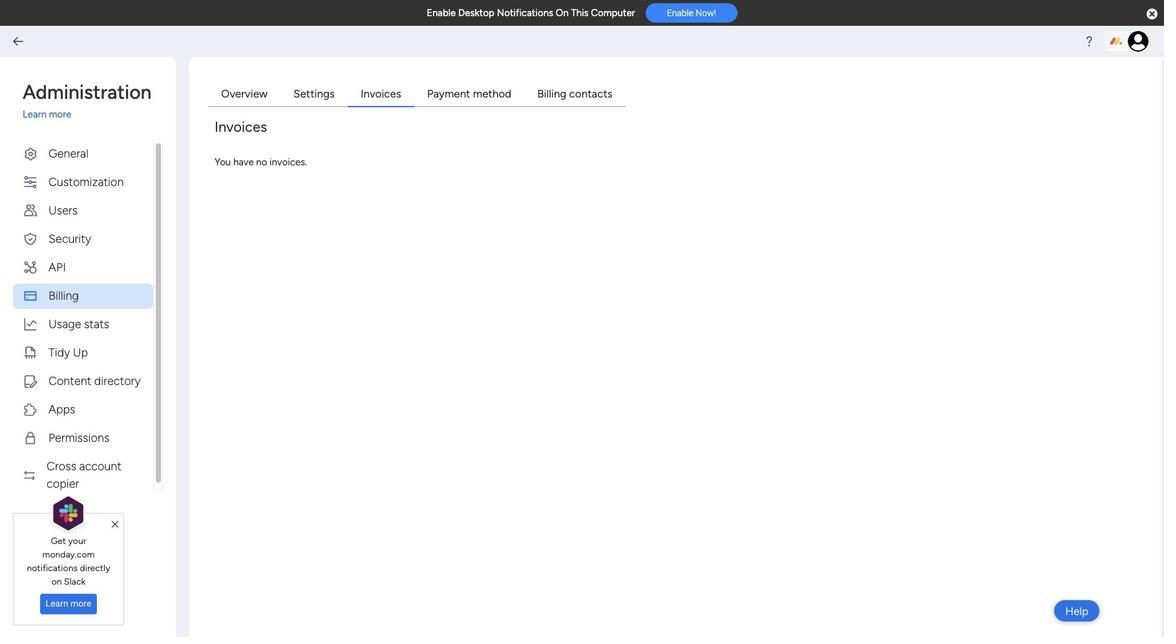 Task type: locate. For each thing, give the bounding box(es) containing it.
1 vertical spatial more
[[71, 599, 91, 609]]

slack
[[64, 577, 86, 588]]

0 horizontal spatial enable
[[427, 7, 456, 19]]

computer
[[591, 7, 635, 19]]

invoices.
[[270, 156, 307, 168]]

enable inside enable now! button
[[667, 8, 694, 18]]

0 horizontal spatial invoices
[[215, 118, 267, 135]]

enable left the now!
[[667, 8, 694, 18]]

you
[[215, 156, 231, 168]]

permissions
[[48, 431, 109, 445]]

learn more link
[[23, 107, 163, 122]]

enable for enable desktop notifications on this computer
[[427, 7, 456, 19]]

billing left contacts
[[537, 87, 567, 100]]

more
[[49, 109, 71, 120], [71, 599, 91, 609]]

overview link
[[208, 83, 281, 107]]

general
[[48, 146, 89, 161]]

enable
[[427, 7, 456, 19], [667, 8, 694, 18]]

get your monday.com notifications directly on slack
[[27, 536, 110, 588]]

invoices
[[361, 87, 401, 100], [215, 118, 267, 135]]

now!
[[696, 8, 716, 18]]

no
[[256, 156, 267, 168]]

apps
[[48, 403, 75, 417]]

usage
[[48, 317, 81, 331]]

0 vertical spatial billing
[[537, 87, 567, 100]]

tidy up
[[48, 346, 88, 360]]

0 vertical spatial learn
[[23, 109, 47, 120]]

payment method link
[[414, 83, 525, 107]]

tidy up button
[[13, 340, 153, 366]]

enable left desktop at the left of the page
[[427, 7, 456, 19]]

monday.com
[[42, 550, 95, 561]]

on
[[52, 577, 62, 588]]

copier
[[47, 477, 79, 491]]

permissions button
[[13, 426, 153, 451]]

learn
[[23, 109, 47, 120], [46, 599, 68, 609]]

1 horizontal spatial invoices
[[361, 87, 401, 100]]

your
[[68, 536, 86, 547]]

0 vertical spatial more
[[49, 109, 71, 120]]

1 horizontal spatial enable
[[667, 8, 694, 18]]

help button
[[1055, 601, 1100, 622]]

customization button
[[13, 170, 153, 195]]

users button
[[13, 198, 153, 223]]

overview
[[221, 87, 268, 100]]

api
[[48, 260, 66, 274]]

enable now! button
[[646, 3, 738, 23]]

more down "slack"
[[71, 599, 91, 609]]

more inside learn more button
[[71, 599, 91, 609]]

cross
[[47, 459, 76, 474]]

learn inside button
[[46, 599, 68, 609]]

billing up usage
[[48, 289, 79, 303]]

dapulse close image
[[1147, 8, 1158, 21]]

directory
[[94, 374, 141, 388]]

cross account copier
[[47, 459, 122, 491]]

more down administration
[[49, 109, 71, 120]]

learn down on
[[46, 599, 68, 609]]

billing inside button
[[48, 289, 79, 303]]

1 vertical spatial invoices
[[215, 118, 267, 135]]

1 horizontal spatial billing
[[537, 87, 567, 100]]

notifications
[[27, 563, 78, 574]]

security button
[[13, 227, 153, 252]]

billing
[[537, 87, 567, 100], [48, 289, 79, 303]]

method
[[473, 87, 512, 100]]

usage stats button
[[13, 312, 153, 337]]

kendall parks image
[[1128, 31, 1149, 52]]

enable for enable now!
[[667, 8, 694, 18]]

have
[[233, 156, 254, 168]]

1 vertical spatial billing
[[48, 289, 79, 303]]

administration
[[23, 81, 152, 104]]

1 vertical spatial learn
[[46, 599, 68, 609]]

more inside the administration learn more
[[49, 109, 71, 120]]

learn down administration
[[23, 109, 47, 120]]

api button
[[13, 255, 153, 280]]

users
[[48, 203, 78, 218]]

dapulse x slim image
[[112, 519, 118, 531]]

desktop
[[458, 7, 495, 19]]

billing contacts
[[537, 87, 613, 100]]

0 horizontal spatial billing
[[48, 289, 79, 303]]



Task type: describe. For each thing, give the bounding box(es) containing it.
contacts
[[569, 87, 613, 100]]

directly
[[80, 563, 110, 574]]

you have no invoices.
[[215, 156, 307, 168]]

billing for billing contacts
[[537, 87, 567, 100]]

0 vertical spatial invoices
[[361, 87, 401, 100]]

stats
[[84, 317, 109, 331]]

payment
[[427, 87, 470, 100]]

enable desktop notifications on this computer
[[427, 7, 635, 19]]

security
[[48, 232, 91, 246]]

on
[[556, 7, 569, 19]]

billing for billing
[[48, 289, 79, 303]]

up
[[73, 346, 88, 360]]

cross account copier button
[[13, 454, 153, 497]]

enable now!
[[667, 8, 716, 18]]

apps button
[[13, 397, 153, 423]]

billing contacts link
[[525, 83, 626, 107]]

invoices link
[[348, 83, 414, 107]]

back to workspace image
[[12, 35, 25, 48]]

notifications
[[497, 7, 554, 19]]

this
[[571, 7, 589, 19]]

content directory
[[48, 374, 141, 388]]

customization
[[48, 175, 124, 189]]

learn inside the administration learn more
[[23, 109, 47, 120]]

help
[[1066, 605, 1089, 618]]

usage stats
[[48, 317, 109, 331]]

content directory button
[[13, 369, 153, 394]]

account
[[79, 459, 122, 474]]

settings
[[294, 87, 335, 100]]

billing button
[[13, 284, 153, 309]]

learn more button
[[40, 594, 97, 615]]

general button
[[13, 141, 153, 167]]

content
[[48, 374, 91, 388]]

learn more
[[46, 599, 91, 609]]

settings link
[[281, 83, 348, 107]]

get
[[51, 536, 66, 547]]

administration learn more
[[23, 81, 152, 120]]

payment method
[[427, 87, 512, 100]]

tidy
[[48, 346, 70, 360]]

help image
[[1083, 35, 1096, 48]]



Task type: vqa. For each thing, say whether or not it's contained in the screenshot.
HIDE DONE ITEMS
no



